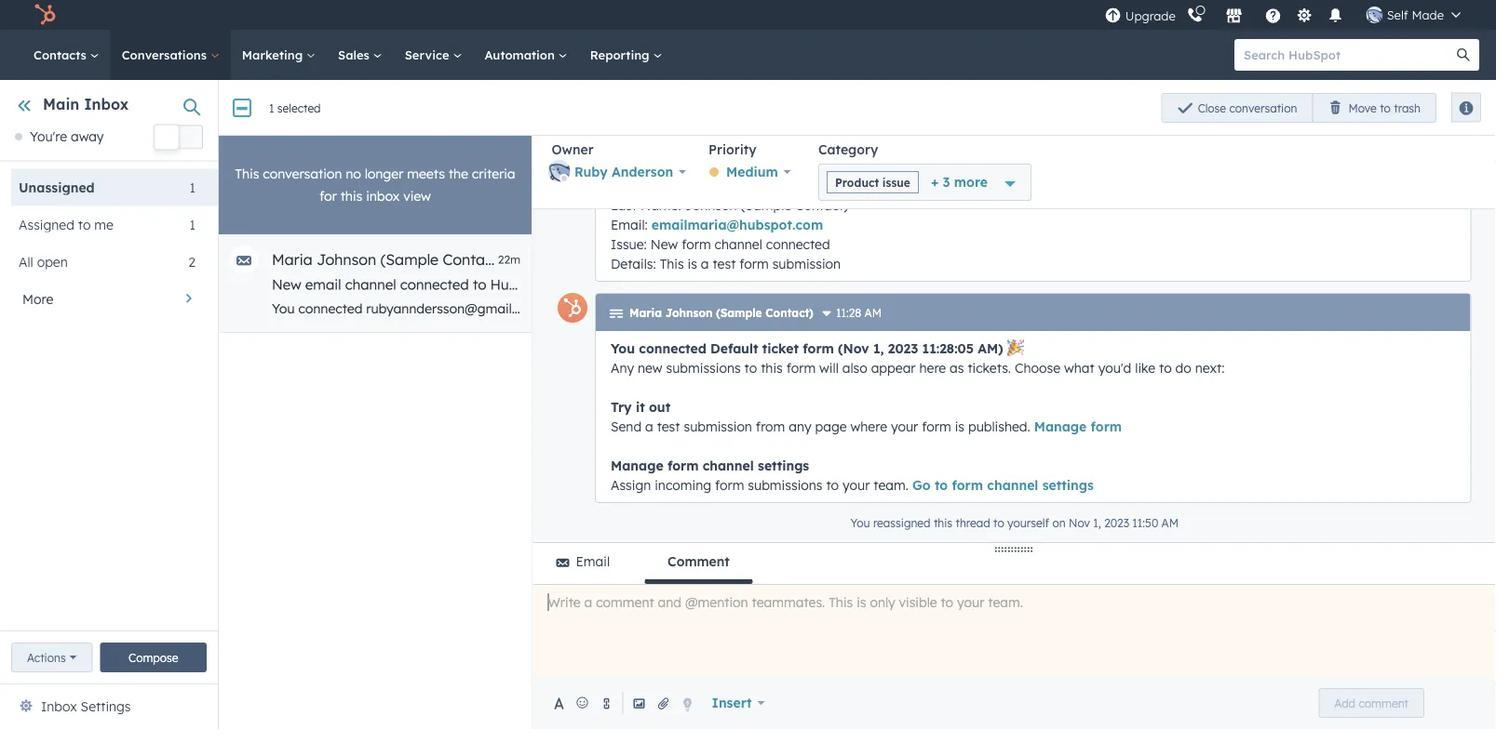 Task type: describe. For each thing, give the bounding box(es) containing it.
=
[[1379, 301, 1386, 317]]

rubyanndersson@gmail.com
[[366, 301, 541, 317]]

automation
[[484, 47, 558, 62]]

this conversation no longer meets the criteria for this inbox view
[[235, 166, 515, 204]]

marketing link
[[231, 30, 327, 80]]

anderson
[[612, 164, 673, 180]]

try inside maria johnson (sample contact) 22m new email channel connected to hubspot you connected rubyanndersson@gmail.com any new emails sent to this address will also appear here. choose what you'd like to do next:  try it out send yourself an email at <a href = 'mailto:rubyannde
[[1115, 301, 1133, 317]]

new inside last name: johnson (sample contact) email: emailmaria@hubspot.com issue: new form channel connected details: this is a test form submission
[[650, 236, 678, 252]]

yourself inside maria johnson (sample contact) 22m new email channel connected to hubspot you connected rubyanndersson@gmail.com any new emails sent to this address will also appear here. choose what you'd like to do next:  try it out send yourself an email at <a href = 'mailto:rubyannde
[[1207, 301, 1256, 317]]

here
[[919, 360, 946, 376]]

johnson for maria johnson (sample contact) 22m new email channel connected to hubspot you connected rubyanndersson@gmail.com any new emails sent to this address will also appear here. choose what you'd like to do next:  try it out send yourself an email at <a href = 'mailto:rubyannde
[[317, 250, 376, 269]]

made
[[1412, 7, 1444, 22]]

next: inside you connected default ticket form (nov 1, 2023 11:28:05 am) 🎉 any new submissions to this form will also appear here as tickets. choose what you'd like to do next:
[[1195, 360, 1224, 376]]

channel up you reassigned this thread to yourself on nov 1, 2023 11:50 am
[[987, 477, 1038, 493]]

to up rubyanndersson@gmail.com
[[473, 276, 486, 294]]

maria johnson (sample contact)
[[629, 306, 813, 320]]

email
[[576, 554, 610, 570]]

johnson inside last name: johnson (sample contact) email: emailmaria@hubspot.com issue: new form channel connected details: this is a test form submission
[[684, 197, 736, 213]]

all
[[19, 254, 33, 270]]

settings image
[[1296, 8, 1313, 25]]

nov
[[1068, 516, 1090, 530]]

last
[[610, 197, 636, 213]]

owner
[[552, 142, 594, 158]]

criteria
[[472, 166, 515, 182]]

this inside this conversation no longer meets the criteria for this inbox view
[[340, 188, 362, 204]]

1 for assigned to me
[[190, 216, 196, 233]]

on
[[1052, 516, 1065, 530]]

new inside you connected default ticket form (nov 1, 2023 11:28:05 am) 🎉 any new submissions to this form will also appear here as tickets. choose what you'd like to do next:
[[637, 360, 662, 376]]

sales
[[338, 47, 373, 62]]

0 vertical spatial inbox
[[84, 95, 129, 114]]

11:28:05
[[922, 340, 973, 357]]

this inside maria johnson (sample contact) 22m new email channel connected to hubspot you connected rubyanndersson@gmail.com any new emails sent to this address will also appear here. choose what you'd like to do next:  try it out send yourself an email at <a href = 'mailto:rubyannde
[[690, 301, 712, 317]]

issue
[[882, 175, 910, 189]]

all open
[[19, 254, 68, 270]]

assign
[[610, 477, 651, 493]]

form right incoming
[[714, 477, 744, 493]]

it inside "try it out send a test submission from any page where your form is published. manage form"
[[635, 399, 644, 415]]

1 selected
[[269, 101, 321, 115]]

to right you'd
[[1045, 301, 1058, 317]]

submission inside last name: johnson (sample contact) email: emailmaria@hubspot.com issue: new form channel connected details: this is a test form submission
[[772, 256, 840, 272]]

group inside new form channel connected heading
[[1413, 93, 1481, 122]]

appear inside you connected default ticket form (nov 1, 2023 11:28:05 am) 🎉 any new submissions to this form will also appear here as tickets. choose what you'd like to do next:
[[871, 360, 915, 376]]

compose
[[129, 651, 178, 665]]

assigned
[[19, 216, 74, 233]]

me
[[94, 216, 114, 233]]

settings
[[81, 699, 131, 715]]

contact) inside last name: johnson (sample contact) email: emailmaria@hubspot.com issue: new form channel connected details: this is a test form submission
[[795, 197, 848, 213]]

2023 inside you connected default ticket form (nov 1, 2023 11:28:05 am) 🎉 any new submissions to this form will also appear here as tickets. choose what you'd like to do next:
[[887, 340, 918, 357]]

1 horizontal spatial email
[[1279, 301, 1312, 317]]

service
[[405, 47, 453, 62]]

0 horizontal spatial yourself
[[1007, 516, 1049, 530]]

new button
[[1347, 93, 1413, 122]]

also inside maria johnson (sample contact) 22m new email channel connected to hubspot you connected rubyanndersson@gmail.com any new emails sent to this address will also appear here. choose what you'd like to do next:  try it out send yourself an email at <a href = 'mailto:rubyannde
[[791, 301, 816, 317]]

🎉
[[1006, 340, 1019, 357]]

what inside you connected default ticket form (nov 1, 2023 11:28:05 am) 🎉 any new submissions to this form will also appear here as tickets. choose what you'd like to do next:
[[1064, 360, 1094, 376]]

to left me
[[78, 216, 91, 233]]

main inbox
[[43, 95, 129, 114]]

to right you'd
[[1159, 360, 1171, 376]]

form down emailmaria@hubspot.com
[[681, 236, 710, 252]]

move to trash button
[[1312, 93, 1436, 123]]

form down more info icon
[[802, 340, 834, 357]]

choose inside maria johnson (sample contact) 22m new email channel connected to hubspot you connected rubyanndersson@gmail.com any new emails sent to this address will also appear here. choose what you'd like to do next:  try it out send yourself an email at <a href = 'mailto:rubyannde
[[901, 301, 947, 317]]

default
[[710, 340, 758, 357]]

to inside button
[[1380, 101, 1391, 115]]

team.
[[873, 477, 908, 493]]

open
[[284, 101, 312, 115]]

(sample for maria johnson (sample contact) 22m new email channel connected to hubspot you connected rubyanndersson@gmail.com any new emails sent to this address will also appear here. choose what you'd like to do next:  try it out send yourself an email at <a href = 'mailto:rubyannde
[[380, 250, 439, 269]]

you'd
[[985, 301, 1018, 317]]

form down you'd
[[1090, 418, 1121, 435]]

maria for maria johnson (sample contact)
[[629, 306, 661, 320]]

priority
[[708, 142, 756, 158]]

(nov
[[837, 340, 869, 357]]

open
[[37, 254, 68, 270]]

menu containing self made
[[1103, 0, 1474, 30]]

you for you connected default ticket form (nov 1, 2023 11:28:05 am) 🎉 any new submissions to this form will also appear here as tickets. choose what you'd like to do next:
[[610, 340, 634, 357]]

compose button
[[100, 643, 207, 673]]

trash
[[1394, 101, 1421, 115]]

name:
[[640, 197, 681, 213]]

conversation for close
[[1229, 101, 1297, 115]]

also inside you connected default ticket form (nov 1, 2023 11:28:05 am) 🎉 any new submissions to this form will also appear here as tickets. choose what you'd like to do next:
[[842, 360, 867, 376]]

am)
[[977, 340, 1003, 357]]

add comment group
[[1319, 689, 1424, 719]]

form up incoming
[[667, 458, 698, 474]]

is inside "try it out send a test submission from any page where your form is published. manage form"
[[954, 418, 964, 435]]

you reassigned this thread to yourself on nov 1, 2023 11:50 am
[[850, 516, 1178, 530]]

0 vertical spatial email
[[305, 276, 341, 294]]

email:
[[610, 216, 647, 233]]

channel inside last name: johnson (sample contact) email: emailmaria@hubspot.com issue: new form channel connected details: this is a test form submission
[[714, 236, 762, 252]]

assigned to me
[[19, 216, 114, 233]]

0 horizontal spatial settings
[[757, 458, 809, 474]]

sent
[[644, 301, 670, 317]]

(sample inside last name: johnson (sample contact) email: emailmaria@hubspot.com issue: new form channel connected details: this is a test form submission
[[740, 197, 791, 213]]

ruby anderson button
[[548, 158, 686, 186]]

contacts
[[34, 47, 90, 62]]

reassigned
[[873, 516, 930, 530]]

this inside this conversation no longer meets the criteria for this inbox view
[[235, 166, 259, 182]]

longer
[[365, 166, 403, 182]]

you're away image
[[15, 133, 22, 141]]

2
[[188, 254, 196, 270]]

notifications button
[[1320, 0, 1351, 30]]

do inside maria johnson (sample contact) 22m new email channel connected to hubspot you connected rubyanndersson@gmail.com any new emails sent to this address will also appear here. choose what you'd like to do next:  try it out send yourself an email at <a href = 'mailto:rubyannde
[[1062, 301, 1078, 317]]

last name: johnson (sample contact) email: emailmaria@hubspot.com issue: new form channel connected details: this is a test form submission
[[610, 197, 848, 272]]

medium button
[[708, 160, 803, 182]]

upgrade image
[[1105, 8, 1122, 25]]

manage form channel settings assign incoming form submissions to your team. go to form channel settings
[[610, 458, 1093, 493]]

help image
[[1265, 8, 1282, 25]]

calling icon button
[[1179, 3, 1211, 27]]

1 vertical spatial inbox
[[41, 699, 77, 715]]

page
[[815, 418, 846, 435]]

form down ticket
[[786, 360, 815, 376]]

open group
[[268, 93, 394, 122]]

settings link
[[1293, 5, 1316, 25]]

product issue
[[835, 175, 910, 189]]

1 vertical spatial 1,
[[1093, 516, 1101, 530]]

like inside maria johnson (sample contact) 22m new email channel connected to hubspot you connected rubyanndersson@gmail.com any new emails sent to this address will also appear here. choose what you'd like to do next:  try it out send yourself an email at <a href = 'mailto:rubyannde
[[1021, 301, 1042, 317]]

new form channel connected link
[[589, 88, 829, 108]]

hubspot
[[490, 276, 548, 294]]

contacts link
[[22, 30, 111, 80]]

what inside maria johnson (sample contact) 22m new email channel connected to hubspot you connected rubyanndersson@gmail.com any new emails sent to this address will also appear here. choose what you'd like to do next:  try it out send yourself an email at <a href = 'mailto:rubyannde
[[950, 301, 981, 317]]

submission inside "try it out send a test submission from any page where your form is published. manage form"
[[683, 418, 752, 435]]

selected
[[277, 101, 321, 115]]

any inside you connected default ticket form (nov 1, 2023 11:28:05 am) 🎉 any new submissions to this form will also appear here as tickets. choose what you'd like to do next:
[[610, 360, 634, 376]]

marketplaces button
[[1215, 0, 1254, 30]]

form down here
[[921, 418, 951, 435]]

send inside maria johnson (sample contact) 22m new email channel connected to hubspot you connected rubyanndersson@gmail.com any new emails sent to this address will also appear here. choose what you'd like to do next:  try it out send yourself an email at <a href = 'mailto:rubyannde
[[1173, 301, 1203, 317]]

submissions inside manage form channel settings assign incoming form submissions to your team. go to form channel settings
[[747, 477, 822, 493]]

connected inside you connected default ticket form (nov 1, 2023 11:28:05 am) 🎉 any new submissions to this form will also appear here as tickets. choose what you'd like to do next:
[[638, 340, 706, 357]]

channel up incoming
[[702, 458, 753, 474]]

Open button
[[268, 93, 328, 122]]

form inside heading
[[626, 88, 662, 106]]

the
[[449, 166, 468, 182]]

next: inside maria johnson (sample contact) 22m new email channel connected to hubspot you connected rubyanndersson@gmail.com any new emails sent to this address will also appear here. choose what you'd like to do next:  try it out send yourself an email at <a href = 'mailto:rubyannde
[[1081, 301, 1111, 317]]

tickets.
[[967, 360, 1011, 376]]

<a
[[1333, 301, 1347, 317]]

you're
[[30, 129, 67, 145]]

marketplaces image
[[1226, 8, 1243, 25]]

0 horizontal spatial am
[[864, 306, 881, 320]]

1 vertical spatial am
[[1161, 516, 1178, 530]]

a inside last name: johnson (sample contact) email: emailmaria@hubspot.com issue: new form channel connected details: this is a test form submission
[[700, 256, 708, 272]]

any
[[788, 418, 811, 435]]

category
[[818, 142, 878, 158]]



Task type: locate. For each thing, give the bounding box(es) containing it.
will down (nov
[[819, 360, 838, 376]]

1 vertical spatial (sample
[[380, 250, 439, 269]]

1 vertical spatial conversation
[[263, 166, 342, 182]]

1 vertical spatial like
[[1135, 360, 1155, 376]]

1 horizontal spatial submissions
[[747, 477, 822, 493]]

try inside "try it out send a test submission from any page where your form is published. manage form"
[[610, 399, 631, 415]]

connected
[[730, 88, 807, 106], [765, 236, 830, 252], [400, 276, 469, 294], [298, 301, 363, 317], [638, 340, 706, 357]]

form down emailmaria@hubspot.com link
[[739, 256, 768, 272]]

1 vertical spatial any
[[610, 360, 634, 376]]

conversations
[[122, 47, 210, 62]]

inbox
[[366, 188, 400, 204]]

0 horizontal spatial submission
[[683, 418, 752, 435]]

+ 3 more
[[931, 174, 988, 190]]

conversation inside 'button'
[[1229, 101, 1297, 115]]

toolbar containing owner
[[548, 142, 1480, 201]]

send up the assign
[[610, 418, 641, 435]]

0 horizontal spatial maria
[[272, 250, 313, 269]]

1 horizontal spatial new
[[637, 360, 662, 376]]

is up the maria johnson (sample contact)
[[687, 256, 697, 272]]

actions
[[27, 651, 66, 665]]

emailmaria@hubspot.com link
[[651, 216, 823, 233]]

am right 11:28
[[864, 306, 881, 320]]

new form channel connected
[[589, 88, 807, 106]]

2023
[[887, 340, 918, 357], [1104, 516, 1129, 530]]

test inside "try it out send a test submission from any page where your form is published. manage form"
[[656, 418, 680, 435]]

self made button
[[1355, 0, 1472, 30]]

service link
[[393, 30, 473, 80]]

manage right the published.
[[1034, 418, 1086, 435]]

group containing close conversation
[[1161, 93, 1436, 123]]

address
[[715, 301, 764, 317]]

ruby
[[574, 164, 608, 180]]

this inside you connected default ticket form (nov 1, 2023 11:28:05 am) 🎉 any new submissions to this form will also appear here as tickets. choose what you'd like to do next:
[[760, 360, 782, 376]]

1 horizontal spatial like
[[1135, 360, 1155, 376]]

1 horizontal spatial a
[[700, 256, 708, 272]]

1
[[269, 101, 274, 115], [190, 179, 196, 195], [190, 216, 196, 233]]

0 horizontal spatial this
[[235, 166, 259, 182]]

0 vertical spatial any
[[545, 301, 568, 317]]

no
[[346, 166, 361, 182]]

1 horizontal spatial also
[[842, 360, 867, 376]]

1 vertical spatial settings
[[1042, 477, 1093, 493]]

appear
[[820, 301, 864, 317], [871, 360, 915, 376]]

this left address
[[690, 301, 712, 317]]

marketing
[[242, 47, 306, 62]]

close conversation button
[[1161, 93, 1313, 123]]

manage form link
[[1034, 418, 1121, 435]]

to right thread
[[993, 516, 1004, 530]]

1, right nov in the bottom of the page
[[1093, 516, 1101, 530]]

manage inside manage form channel settings assign incoming form submissions to your team. go to form channel settings
[[610, 458, 663, 474]]

a inside "try it out send a test submission from any page where your form is published. manage form"
[[645, 418, 653, 435]]

0 vertical spatial (sample
[[740, 197, 791, 213]]

0 horizontal spatial you
[[272, 301, 295, 317]]

contact) for maria johnson (sample contact)
[[765, 306, 813, 320]]

your right where
[[890, 418, 918, 435]]

reporting link
[[579, 30, 674, 80]]

1 vertical spatial out
[[648, 399, 670, 415]]

submissions down from
[[747, 477, 822, 493]]

email down "for" on the left top
[[305, 276, 341, 294]]

what
[[950, 301, 981, 317], [1064, 360, 1094, 376]]

any inside maria johnson (sample contact) 22m new email channel connected to hubspot you connected rubyanndersson@gmail.com any new emails sent to this address will also appear here. choose what you'd like to do next:  try it out send yourself an email at <a href = 'mailto:rubyannde
[[545, 301, 568, 317]]

1 vertical spatial you
[[610, 340, 634, 357]]

do right you'd
[[1062, 301, 1078, 317]]

conversation for this
[[263, 166, 342, 182]]

1 horizontal spatial settings
[[1042, 477, 1093, 493]]

0 vertical spatial submissions
[[666, 360, 740, 376]]

0 vertical spatial settings
[[757, 458, 809, 474]]

form up thread
[[951, 477, 983, 493]]

0 vertical spatial submission
[[772, 256, 840, 272]]

go to form channel settings link
[[912, 477, 1093, 493]]

this
[[340, 188, 362, 204], [690, 301, 712, 317], [760, 360, 782, 376], [933, 516, 952, 530]]

to right go
[[934, 477, 947, 493]]

0 horizontal spatial conversation
[[263, 166, 342, 182]]

toolbar
[[548, 142, 1480, 201]]

self made
[[1387, 7, 1444, 22]]

out inside "try it out send a test submission from any page where your form is published. manage form"
[[648, 399, 670, 415]]

appear left here.
[[820, 301, 864, 317]]

channel inside heading
[[666, 88, 725, 106]]

choose down 🎉
[[1014, 360, 1060, 376]]

1 vertical spatial do
[[1175, 360, 1191, 376]]

maria johnson (sample contact) 22m new email channel connected to hubspot you connected rubyanndersson@gmail.com any new emails sent to this address will also appear here. choose what you'd like to do next:  try it out send yourself an email at <a href = 'mailto:rubyannde
[[272, 250, 1496, 317]]

contact) up ticket
[[765, 306, 813, 320]]

any down hubspot
[[545, 301, 568, 317]]

1 vertical spatial try
[[610, 399, 631, 415]]

ticket
[[762, 340, 798, 357]]

calling icon image
[[1187, 7, 1203, 24]]

you connected default ticket form (nov 1, 2023 11:28:05 am) 🎉 any new submissions to this form will also appear here as tickets. choose what you'd like to do next:
[[610, 340, 1224, 376]]

conversations link
[[111, 30, 231, 80]]

channel inside maria johnson (sample contact) 22m new email channel connected to hubspot you connected rubyanndersson@gmail.com any new emails sent to this address will also appear here. choose what you'd like to do next:  try it out send yourself an email at <a href = 'mailto:rubyannde
[[345, 276, 396, 294]]

johnson inside maria johnson (sample contact) 22m new email channel connected to hubspot you connected rubyanndersson@gmail.com any new emails sent to this address will also appear here. choose what you'd like to do next:  try it out send yourself an email at <a href = 'mailto:rubyannde
[[317, 250, 376, 269]]

2 vertical spatial you
[[850, 516, 870, 530]]

0 horizontal spatial your
[[842, 477, 869, 493]]

it
[[1137, 301, 1145, 317], [635, 399, 644, 415]]

also left more info icon
[[791, 301, 816, 317]]

for
[[319, 188, 337, 204]]

yourself left an
[[1207, 301, 1256, 317]]

form
[[626, 88, 662, 106], [681, 236, 710, 252], [739, 256, 768, 272], [802, 340, 834, 357], [786, 360, 815, 376], [921, 418, 951, 435], [1090, 418, 1121, 435], [667, 458, 698, 474], [714, 477, 744, 493], [951, 477, 983, 493]]

maria inside maria johnson (sample contact) 22m new email channel connected to hubspot you connected rubyanndersson@gmail.com any new emails sent to this address will also appear here. choose what you'd like to do next:  try it out send yourself an email at <a href = 'mailto:rubyannde
[[272, 250, 313, 269]]

appear inside maria johnson (sample contact) 22m new email channel connected to hubspot you connected rubyanndersson@gmail.com any new emails sent to this address will also appear here. choose what you'd like to do next:  try it out send yourself an email at <a href = 'mailto:rubyannde
[[820, 301, 864, 317]]

1 vertical spatial yourself
[[1007, 516, 1049, 530]]

1 horizontal spatial what
[[1064, 360, 1094, 376]]

any
[[545, 301, 568, 317], [610, 360, 634, 376]]

johnson down "for" on the left top
[[317, 250, 376, 269]]

0 horizontal spatial new
[[572, 301, 597, 317]]

will inside you connected default ticket form (nov 1, 2023 11:28:05 am) 🎉 any new submissions to this form will also appear here as tickets. choose what you'd like to do next:
[[819, 360, 838, 376]]

test up incoming
[[656, 418, 680, 435]]

try it out send a test submission from any page where your form is published. manage form
[[610, 399, 1121, 435]]

you for you reassigned this thread to yourself on nov 1, 2023 11:50 am
[[850, 516, 870, 530]]

conversation right close
[[1229, 101, 1297, 115]]

conversation inside this conversation no longer meets the criteria for this inbox view
[[263, 166, 342, 182]]

2023 down here.
[[887, 340, 918, 357]]

0 vertical spatial manage
[[1034, 418, 1086, 435]]

medium
[[726, 164, 778, 180]]

new form channel connected heading
[[533, 80, 1496, 136]]

0 horizontal spatial any
[[545, 301, 568, 317]]

new inside maria johnson (sample contact) 22m new email channel connected to hubspot you connected rubyanndersson@gmail.com any new emails sent to this address will also appear here. choose what you'd like to do next:  try it out send yourself an email at <a href = 'mailto:rubyannde
[[272, 276, 301, 294]]

0 horizontal spatial appear
[[820, 301, 864, 317]]

settings up on
[[1042, 477, 1093, 493]]

conversation up "for" on the left top
[[263, 166, 342, 182]]

this left thread
[[933, 516, 952, 530]]

0 horizontal spatial submissions
[[666, 360, 740, 376]]

this down ticket
[[760, 360, 782, 376]]

settings
[[757, 458, 809, 474], [1042, 477, 1093, 493]]

what left you'd
[[950, 301, 981, 317]]

away
[[71, 129, 104, 145]]

manage up the assign
[[610, 458, 663, 474]]

0 vertical spatial this
[[235, 166, 259, 182]]

do inside you connected default ticket form (nov 1, 2023 11:28:05 am) 🎉 any new submissions to this form will also appear here as tickets. choose what you'd like to do next:
[[1175, 360, 1191, 376]]

0 vertical spatial it
[[1137, 301, 1145, 317]]

from
[[755, 418, 785, 435]]

0 vertical spatial you
[[272, 301, 295, 317]]

inbox settings link
[[41, 696, 131, 719]]

0 horizontal spatial manage
[[610, 458, 663, 474]]

1 vertical spatial 1
[[190, 179, 196, 195]]

1 vertical spatial choose
[[1014, 360, 1060, 376]]

try up you'd
[[1115, 301, 1133, 317]]

your inside manage form channel settings assign incoming form submissions to your team. go to form channel settings
[[842, 477, 869, 493]]

toolbar inside main content
[[548, 142, 1480, 201]]

3
[[943, 174, 950, 190]]

am right '11:50'
[[1161, 516, 1178, 530]]

send inside "try it out send a test submission from any page where your form is published. manage form"
[[610, 418, 641, 435]]

1 horizontal spatial this
[[659, 256, 683, 272]]

here.
[[868, 301, 897, 317]]

connected inside heading
[[730, 88, 807, 106]]

send left an
[[1173, 301, 1203, 317]]

details:
[[610, 256, 656, 272]]

it inside maria johnson (sample contact) 22m new email channel connected to hubspot you connected rubyanndersson@gmail.com any new emails sent to this address will also appear here. choose what you'd like to do next:  try it out send yourself an email at <a href = 'mailto:rubyannde
[[1137, 301, 1145, 317]]

your
[[890, 418, 918, 435], [842, 477, 869, 493]]

is left the published.
[[954, 418, 964, 435]]

new inside popup button
[[1363, 101, 1386, 115]]

contact)
[[795, 197, 848, 213], [443, 250, 504, 269], [765, 306, 813, 320]]

will inside maria johnson (sample contact) 22m new email channel connected to hubspot you connected rubyanndersson@gmail.com any new emails sent to this address will also appear here. choose what you'd like to do next:  try it out send yourself an email at <a href = 'mailto:rubyannde
[[768, 301, 787, 317]]

appear left here
[[871, 360, 915, 376]]

1 horizontal spatial any
[[610, 360, 634, 376]]

do right you'd
[[1175, 360, 1191, 376]]

add
[[1334, 697, 1356, 711]]

ruby anderson image
[[1366, 7, 1383, 23]]

test inside last name: johnson (sample contact) email: emailmaria@hubspot.com issue: new form channel connected details: this is a test form submission
[[712, 256, 735, 272]]

'mailto:rubyannde
[[1390, 301, 1496, 317]]

as
[[949, 360, 964, 376]]

out inside maria johnson (sample contact) 22m new email channel connected to hubspot you connected rubyanndersson@gmail.com any new emails sent to this address will also appear here. choose what you'd like to do next:  try it out send yourself an email at <a href = 'mailto:rubyannde
[[1149, 301, 1169, 317]]

1 horizontal spatial yourself
[[1207, 301, 1256, 317]]

1 vertical spatial also
[[842, 360, 867, 376]]

yourself
[[1207, 301, 1256, 317], [1007, 516, 1049, 530]]

a down emailmaria@hubspot.com link
[[700, 256, 708, 272]]

new down sent
[[637, 360, 662, 376]]

0 vertical spatial test
[[712, 256, 735, 272]]

move
[[1348, 101, 1377, 115]]

email from maria johnson (sample contact) with subject new email channel connected to hubspot row
[[219, 235, 1496, 333]]

0 vertical spatial what
[[950, 301, 981, 317]]

yourself left on
[[1007, 516, 1049, 530]]

your left team. at the bottom right
[[842, 477, 869, 493]]

any down emails
[[610, 360, 634, 376]]

0 horizontal spatial do
[[1062, 301, 1078, 317]]

None button
[[327, 93, 394, 122]]

search button
[[1448, 39, 1479, 71]]

incoming
[[654, 477, 711, 493]]

1, right (nov
[[873, 340, 883, 357]]

channel up priority
[[666, 88, 725, 106]]

1 vertical spatial it
[[635, 399, 644, 415]]

new inside maria johnson (sample contact) 22m new email channel connected to hubspot you connected rubyanndersson@gmail.com any new emails sent to this address will also appear here. choose what you'd like to do next:  try it out send yourself an email at <a href = 'mailto:rubyannde
[[572, 301, 597, 317]]

2023 left '11:50'
[[1104, 516, 1129, 530]]

submissions down default
[[666, 360, 740, 376]]

to left trash
[[1380, 101, 1391, 115]]

menu
[[1103, 0, 1474, 30]]

1 vertical spatial submissions
[[747, 477, 822, 493]]

submissions inside you connected default ticket form (nov 1, 2023 11:28:05 am) 🎉 any new submissions to this form will also appear here as tickets. choose what you'd like to do next:
[[666, 360, 740, 376]]

1 vertical spatial manage
[[610, 458, 663, 474]]

11:50
[[1132, 516, 1158, 530]]

email left at
[[1279, 301, 1312, 317]]

manage inside "try it out send a test submission from any page where your form is published. manage form"
[[1034, 418, 1086, 435]]

thread
[[955, 516, 990, 530]]

(sample up emailmaria@hubspot.com link
[[740, 197, 791, 213]]

actions button
[[11, 643, 93, 673]]

like right you'd
[[1135, 360, 1155, 376]]

1 horizontal spatial your
[[890, 418, 918, 435]]

your inside "try it out send a test submission from any page where your form is published. manage form"
[[890, 418, 918, 435]]

a up the assign
[[645, 418, 653, 435]]

(sample for maria johnson (sample contact)
[[716, 306, 762, 320]]

more
[[22, 291, 53, 307]]

johnson left address
[[665, 306, 712, 320]]

submissions
[[666, 360, 740, 376], [747, 477, 822, 493]]

group
[[1413, 93, 1481, 122], [1161, 93, 1436, 123]]

inbox left settings
[[41, 699, 77, 715]]

emailmaria@hubspot.com
[[651, 216, 823, 233]]

0 vertical spatial a
[[700, 256, 708, 272]]

channel down emailmaria@hubspot.com link
[[714, 236, 762, 252]]

0 vertical spatial yourself
[[1207, 301, 1256, 317]]

channel up rubyanndersson@gmail.com
[[345, 276, 396, 294]]

submission
[[772, 256, 840, 272], [683, 418, 752, 435]]

group down search button
[[1413, 93, 1481, 122]]

this down no
[[340, 188, 362, 204]]

1 horizontal spatial inbox
[[84, 95, 129, 114]]

1 vertical spatial send
[[610, 418, 641, 435]]

settings down from
[[757, 458, 809, 474]]

1 horizontal spatial do
[[1175, 360, 1191, 376]]

am
[[864, 306, 881, 320], [1161, 516, 1178, 530]]

0 vertical spatial 2023
[[887, 340, 918, 357]]

0 horizontal spatial a
[[645, 418, 653, 435]]

inbox up away
[[84, 95, 129, 114]]

meets
[[407, 166, 445, 182]]

what left you'd
[[1064, 360, 1094, 376]]

close conversation
[[1198, 101, 1297, 115]]

is inside last name: johnson (sample contact) email: emailmaria@hubspot.com issue: new form channel connected details: this is a test form submission
[[687, 256, 697, 272]]

test
[[712, 256, 735, 272], [656, 418, 680, 435]]

to left team. at the bottom right
[[826, 477, 838, 493]]

comment
[[1359, 697, 1409, 711]]

1 horizontal spatial will
[[819, 360, 838, 376]]

at
[[1316, 301, 1329, 317]]

11:28 am
[[835, 306, 881, 320]]

0 horizontal spatial is
[[687, 256, 697, 272]]

1 horizontal spatial out
[[1149, 301, 1169, 317]]

maria for maria johnson (sample contact) 22m new email channel connected to hubspot you connected rubyanndersson@gmail.com any new emails sent to this address will also appear here. choose what you'd like to do next:  try it out send yourself an email at <a href = 'mailto:rubyannde
[[272, 250, 313, 269]]

0 horizontal spatial it
[[635, 399, 644, 415]]

also down (nov
[[842, 360, 867, 376]]

+ 3 more button
[[919, 164, 1000, 201]]

1 inside main content
[[269, 101, 274, 115]]

insert button
[[700, 685, 777, 722]]

form down reporting link
[[626, 88, 662, 106]]

0 vertical spatial maria
[[272, 250, 313, 269]]

contact) inside maria johnson (sample contact) 22m new email channel connected to hubspot you connected rubyanndersson@gmail.com any new emails sent to this address will also appear here. choose what you'd like to do next:  try it out send yourself an email at <a href = 'mailto:rubyannde
[[443, 250, 504, 269]]

johnson for maria johnson (sample contact)
[[665, 306, 712, 320]]

0 horizontal spatial next:
[[1081, 301, 1111, 317]]

1 horizontal spatial choose
[[1014, 360, 1060, 376]]

1 vertical spatial johnson
[[317, 250, 376, 269]]

you inside you connected default ticket form (nov 1, 2023 11:28:05 am) 🎉 any new submissions to this form will also appear here as tickets. choose what you'd like to do next:
[[610, 340, 634, 357]]

0 vertical spatial do
[[1062, 301, 1078, 317]]

insert
[[712, 695, 752, 712]]

1,
[[873, 340, 883, 357], [1093, 516, 1101, 530]]

1 horizontal spatial maria
[[629, 306, 661, 320]]

new
[[572, 301, 597, 317], [637, 360, 662, 376]]

0 vertical spatial your
[[890, 418, 918, 435]]

1 horizontal spatial send
[[1173, 301, 1203, 317]]

like inside you connected default ticket form (nov 1, 2023 11:28:05 am) 🎉 any new submissions to this form will also appear here as tickets. choose what you'd like to do next:
[[1135, 360, 1155, 376]]

like
[[1021, 301, 1042, 317], [1135, 360, 1155, 376]]

0 vertical spatial am
[[864, 306, 881, 320]]

you inside maria johnson (sample contact) 22m new email channel connected to hubspot you connected rubyanndersson@gmail.com any new emails sent to this address will also appear here. choose what you'd like to do next:  try it out send yourself an email at <a href = 'mailto:rubyannde
[[272, 301, 295, 317]]

to
[[1380, 101, 1391, 115], [78, 216, 91, 233], [473, 276, 486, 294], [674, 301, 686, 317], [1045, 301, 1058, 317], [744, 360, 757, 376], [1159, 360, 1171, 376], [826, 477, 838, 493], [934, 477, 947, 493], [993, 516, 1004, 530]]

submission up more info icon
[[772, 256, 840, 272]]

1 horizontal spatial is
[[954, 418, 964, 435]]

(sample inside maria johnson (sample contact) 22m new email channel connected to hubspot you connected rubyanndersson@gmail.com any new emails sent to this address will also appear here. choose what you'd like to do next:  try it out send yourself an email at <a href = 'mailto:rubyannde
[[380, 250, 439, 269]]

like right you'd
[[1021, 301, 1042, 317]]

1 vertical spatial next:
[[1195, 360, 1224, 376]]

2 vertical spatial contact)
[[765, 306, 813, 320]]

this inside last name: johnson (sample contact) email: emailmaria@hubspot.com issue: new form channel connected details: this is a test form submission
[[659, 256, 683, 272]]

Search HubSpot search field
[[1234, 39, 1463, 71]]

connected inside last name: johnson (sample contact) email: emailmaria@hubspot.com issue: new form channel connected details: this is a test form submission
[[765, 236, 830, 252]]

choose inside you connected default ticket form (nov 1, 2023 11:28:05 am) 🎉 any new submissions to this form will also appear here as tickets. choose what you'd like to do next:
[[1014, 360, 1060, 376]]

submission left from
[[683, 418, 752, 435]]

contact) up hubspot
[[443, 250, 504, 269]]

to down default
[[744, 360, 757, 376]]

will right address
[[768, 301, 787, 317]]

(sample up default
[[716, 306, 762, 320]]

more info image
[[821, 309, 832, 320]]

maria johnson (sample contact) row group
[[219, 136, 1496, 333]]

(sample down view
[[380, 250, 439, 269]]

0 vertical spatial new
[[572, 301, 597, 317]]

to right sent
[[674, 301, 686, 317]]

(sample
[[740, 197, 791, 213], [380, 250, 439, 269], [716, 306, 762, 320]]

0 vertical spatial like
[[1021, 301, 1042, 317]]

hubspot image
[[34, 4, 56, 26]]

move to trash
[[1348, 101, 1421, 115]]

1 horizontal spatial test
[[712, 256, 735, 272]]

0 vertical spatial johnson
[[684, 197, 736, 213]]

0 vertical spatial appear
[[820, 301, 864, 317]]

1 vertical spatial this
[[659, 256, 683, 272]]

1 vertical spatial 2023
[[1104, 516, 1129, 530]]

1 horizontal spatial you
[[610, 340, 634, 357]]

choose right here.
[[901, 301, 947, 317]]

try up the assign
[[610, 399, 631, 415]]

1 horizontal spatial am
[[1161, 516, 1178, 530]]

contact) for maria johnson (sample contact) 22m new email channel connected to hubspot you connected rubyanndersson@gmail.com any new emails sent to this address will also appear here. choose what you'd like to do next:  try it out send yourself an email at <a href = 'mailto:rubyannde
[[443, 250, 504, 269]]

notifications image
[[1327, 8, 1344, 25]]

0 vertical spatial out
[[1149, 301, 1169, 317]]

1 horizontal spatial appear
[[871, 360, 915, 376]]

2 vertical spatial (sample
[[716, 306, 762, 320]]

group down search hubspot search field
[[1161, 93, 1436, 123]]

self
[[1387, 7, 1408, 22]]

main content containing new form channel connected
[[219, 0, 1496, 730]]

1, inside you connected default ticket form (nov 1, 2023 11:28:05 am) 🎉 any new submissions to this form will also appear here as tickets. choose what you'd like to do next:
[[873, 340, 883, 357]]

search image
[[1457, 48, 1470, 61]]

an
[[1259, 301, 1275, 317]]

1 horizontal spatial manage
[[1034, 418, 1086, 435]]

0 horizontal spatial what
[[950, 301, 981, 317]]

test down emailmaria@hubspot.com link
[[712, 256, 735, 272]]

0 vertical spatial send
[[1173, 301, 1203, 317]]

1 horizontal spatial it
[[1137, 301, 1145, 317]]

main content
[[219, 0, 1496, 730]]

0 vertical spatial try
[[1115, 301, 1133, 317]]

1 for unassigned
[[190, 179, 196, 195]]

1 vertical spatial submission
[[683, 418, 752, 435]]

1 horizontal spatial next:
[[1195, 360, 1224, 376]]

1 vertical spatial new
[[637, 360, 662, 376]]

0 vertical spatial will
[[768, 301, 787, 317]]

johnson up emailmaria@hubspot.com link
[[684, 197, 736, 213]]

contact) down product at the top of the page
[[795, 197, 848, 213]]

conversation
[[1229, 101, 1297, 115], [263, 166, 342, 182]]

new left emails
[[572, 301, 597, 317]]



Task type: vqa. For each thing, say whether or not it's contained in the screenshot.
left Press to sort. element
no



